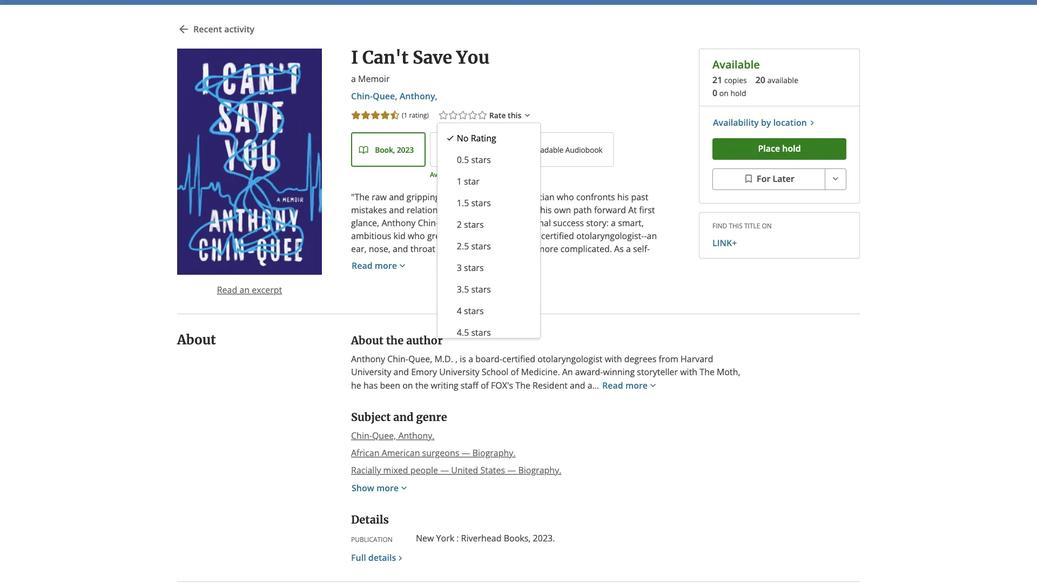 Task type: vqa. For each thing, say whether or not it's contained in the screenshot.
the rightmost Read
yes



Task type: locate. For each thing, give the bounding box(es) containing it.
svg star outline image left rate
[[477, 110, 488, 121]]

the right fox's
[[516, 380, 531, 391]]

a up storytelling:
[[529, 321, 534, 333]]

(
[[402, 111, 404, 120]]

svg chevron down image inside read more dropdown button
[[648, 380, 659, 391]]

-
[[644, 230, 647, 242], [398, 399, 400, 410]]

anthony
[[382, 217, 416, 229], [351, 353, 385, 365]]

, right m.d.
[[456, 353, 458, 365]]

a inside i can't save you a memoir
[[351, 73, 356, 85]]

0 horizontal spatial board-
[[476, 353, 503, 365]]

can down human,
[[527, 386, 541, 397]]

1 horizontal spatial this
[[729, 221, 743, 230]]

2 svg star image from the left
[[360, 110, 371, 121]]

svg star outline image
[[448, 110, 459, 121], [477, 110, 488, 121]]

any
[[495, 269, 510, 281]]

1 svg star outline image from the left
[[448, 110, 459, 121]]

his up at
[[618, 191, 629, 203]]

gripping
[[407, 191, 440, 203]]

raw
[[372, 191, 387, 203]]

of up fox's
[[511, 366, 519, 378]]

relationships
[[407, 204, 459, 216]]

2 vertical spatial is
[[622, 373, 629, 385]]

0 vertical spatial read more button
[[351, 256, 417, 277]]

up up surgeon.
[[449, 230, 460, 242]]

stars right 4.5
[[471, 327, 491, 339]]

this inside popup button
[[508, 110, 522, 121]]

0 vertical spatial i
[[351, 47, 358, 68]]

read more button down nose,
[[351, 256, 417, 277]]

0 horizontal spatial can't
[[362, 47, 409, 68]]

1 vertical spatial physician
[[472, 321, 509, 333]]

0
[[713, 87, 718, 99]]

storytelling:
[[515, 334, 562, 346]]

1 horizontal spatial available
[[713, 57, 760, 72]]

0 vertical spatial own
[[554, 204, 571, 216]]

0 vertical spatial 1
[[404, 111, 408, 120]]

about for about the author
[[351, 334, 384, 348]]

available down 0.5
[[430, 170, 458, 179]]

genre
[[416, 411, 447, 424]]

chin-quee, anthony.
[[351, 430, 435, 442]]

1 vertical spatial read more
[[603, 380, 648, 391]]

was
[[427, 334, 442, 346]]

0 horizontal spatial is
[[460, 353, 466, 365]]

details
[[368, 552, 396, 564]]

with down category.
[[521, 282, 538, 294]]

0 vertical spatial quee,
[[373, 90, 398, 102]]

0 vertical spatial him
[[581, 295, 596, 307]]

a right become
[[507, 230, 512, 242]]

ebook
[[453, 145, 475, 155]]

anthony.
[[398, 430, 435, 442]]

0 horizontal spatial read more button
[[351, 256, 417, 277]]

stars inside button
[[471, 197, 491, 209]]

1 vertical spatial hold
[[783, 143, 801, 154]]

is right m.d.
[[460, 353, 466, 365]]

and up the within
[[505, 373, 521, 385]]

quee, inside anthony chin-quee, m.d. , is a board-certified otolaryngologist with degrees from harvard university and emory university school of medicine. an award-winning storyteller with the moth, he has been on the writing staff of fox's the resident and a…
[[408, 353, 432, 365]]

1 university from the left
[[351, 366, 391, 378]]

chin- down memoir
[[351, 90, 373, 102]]

hold inside button
[[783, 143, 801, 154]]

svg chevron down image
[[523, 110, 532, 121], [831, 173, 841, 184], [648, 380, 659, 391], [399, 483, 410, 494]]

change
[[543, 386, 573, 397]]

stars right 0.5
[[471, 154, 491, 166]]

svg star outline image
[[438, 110, 449, 121], [458, 110, 468, 121], [467, 110, 478, 121]]

as right others
[[504, 360, 513, 372]]

0 vertical spatial save
[[413, 47, 452, 68]]

truth up questionably
[[506, 243, 526, 255]]

1 vertical spatial quee,
[[408, 353, 432, 365]]

chin- down relationships
[[418, 217, 439, 229]]

staff
[[461, 380, 479, 391]]

memoir
[[442, 191, 474, 203]]

read more for kid
[[352, 260, 397, 272]]

0 horizontal spatial ,
[[393, 145, 395, 155]]

save down way
[[584, 373, 602, 385]]

forward
[[594, 204, 626, 216]]

award-
[[575, 366, 603, 378]]

0 horizontal spatial black
[[494, 191, 515, 203]]

1 vertical spatial for
[[644, 386, 656, 397]]

anthony inside anthony chin-quee, m.d. , is a board-certified otolaryngologist with degrees from harvard university and emory university school of medicine. an award-winning storyteller with the moth, he has been on the writing staff of fox's the resident and a…
[[351, 353, 385, 365]]

on inside anthony chin-quee, m.d. , is a board-certified otolaryngologist with degrees from harvard university and emory university school of medicine. an award-winning storyteller with the moth, he has been on the writing staff of fox's the resident and a…
[[403, 380, 413, 391]]

"the
[[351, 191, 370, 203]]

0 vertical spatial up
[[449, 230, 460, 242]]

forgive
[[394, 360, 422, 372]]

on inside 20 available 0 on hold
[[720, 88, 729, 98]]

author
[[406, 334, 443, 348]]

certified down "but"
[[503, 353, 536, 365]]

1 horizontal spatial read more button
[[602, 379, 659, 393]]

1 vertical spatial black
[[536, 321, 558, 333]]

1 horizontal spatial certified
[[541, 230, 574, 242]]

made
[[502, 295, 525, 307]]

, left 2023
[[393, 145, 395, 155]]

chin- up the family
[[616, 256, 637, 268]]

1 vertical spatial by
[[564, 334, 574, 346]]

quee, for anthony.
[[372, 430, 396, 442]]

on for 0
[[720, 88, 729, 98]]

and up any
[[494, 256, 509, 268]]

svg chevron down image
[[397, 260, 408, 271]]

an left excerpt
[[240, 284, 250, 296]]

described
[[351, 256, 391, 268]]

0 vertical spatial on
[[720, 88, 729, 98]]

quee, down subject
[[372, 430, 396, 442]]

1 vertical spatial from
[[659, 353, 679, 365]]

0 vertical spatial by
[[761, 117, 771, 128]]

he down "not
[[398, 269, 408, 281]]

states
[[481, 465, 505, 476]]

books,
[[504, 533, 531, 544]]

it
[[527, 295, 532, 307], [384, 321, 389, 333]]

resident
[[533, 380, 568, 391]]

2 svg star outline image from the left
[[458, 110, 468, 121]]

from down saved
[[638, 334, 658, 346]]

grew
[[427, 230, 447, 242]]

1 vertical spatial it
[[384, 321, 389, 333]]

his
[[618, 191, 629, 203], [540, 204, 552, 216], [528, 308, 539, 320], [387, 334, 398, 346], [351, 347, 363, 359]]

0 vertical spatial in
[[600, 269, 608, 281]]

0 horizontal spatial an
[[240, 284, 250, 296]]

on right 0
[[720, 88, 729, 98]]

1 vertical spatial is
[[460, 353, 466, 365]]

fox's
[[491, 380, 513, 391]]

1 left star
[[457, 176, 462, 187]]

by inside button
[[761, 117, 771, 128]]

full details link
[[351, 552, 406, 564]]

read more down winning at the right bottom of page
[[603, 380, 648, 391]]

0 vertical spatial physician
[[517, 191, 555, 203]]

the
[[700, 366, 715, 378], [516, 380, 531, 391]]

copies
[[725, 75, 747, 85]]

stars for 2.5 stars
[[471, 241, 491, 252]]

a up feelings
[[610, 269, 615, 281]]

1 horizontal spatial physician
[[517, 191, 555, 203]]

physician up the medicine
[[472, 321, 509, 333]]

that down struggled
[[483, 295, 500, 307]]

full
[[351, 552, 366, 564]]

memoir
[[358, 73, 390, 85]]

0 horizontal spatial it
[[384, 321, 389, 333]]

1 vertical spatial you
[[575, 386, 590, 397]]

i
[[351, 47, 358, 68], [556, 373, 559, 385]]

1 vertical spatial how
[[449, 386, 466, 397]]

svg chevron down image for read more dropdown button corresponding to a…
[[648, 380, 659, 391]]

—
[[462, 447, 470, 459], [440, 465, 449, 476], [508, 465, 516, 476]]

1 vertical spatial this
[[729, 221, 743, 230]]

save inside i can't save you a memoir
[[413, 47, 452, 68]]

1 vertical spatial as
[[504, 360, 513, 372]]

1 vertical spatial be
[[618, 347, 628, 359]]

university up has
[[351, 366, 391, 378]]

2 horizontal spatial on
[[762, 221, 772, 230]]

svg chevron down image inside show more dropdown button
[[399, 483, 410, 494]]

place hold button
[[713, 138, 847, 160]]

rate this
[[489, 110, 522, 121]]

truth
[[506, 243, 526, 255], [579, 347, 599, 359]]

a right 'both'
[[465, 321, 469, 333]]

- up self-
[[644, 230, 647, 242]]

2 stars
[[457, 219, 484, 231]]

he inside anthony chin-quee, m.d. , is a board-certified otolaryngologist with degrees from harvard university and emory university school of medicine. an award-winning storyteller with the moth, he has been on the writing staff of fox's the resident and a…
[[351, 380, 361, 391]]

, inside anthony chin-quee, m.d. , is a board-certified otolaryngologist with degrees from harvard university and emory university school of medicine. an award-winning storyteller with the moth, he has been on the writing staff of fox's the resident and a…
[[456, 353, 458, 365]]

— right states
[[508, 465, 516, 476]]

of right story
[[439, 386, 447, 397]]

1 vertical spatial certified
[[503, 353, 536, 365]]

0 horizontal spatial university
[[351, 366, 391, 378]]

this right find
[[729, 221, 743, 230]]

sanity
[[400, 334, 424, 346]]

0 vertical spatial can't
[[362, 47, 409, 68]]

1 horizontal spatial you
[[605, 373, 620, 385]]

read an excerpt
[[217, 284, 282, 296]]

0 horizontal spatial i
[[351, 47, 358, 68]]

throat
[[411, 243, 436, 255]]

growing
[[551, 269, 585, 281]]

story:
[[586, 217, 609, 229]]

with down harvard
[[680, 366, 698, 378]]

he up looks
[[472, 204, 483, 216]]

read more button for a…
[[602, 379, 659, 393]]

0 horizontal spatial read
[[217, 284, 237, 296]]

stars inside 'button'
[[464, 305, 484, 317]]

1 vertical spatial 1
[[457, 176, 462, 187]]

and
[[389, 191, 405, 203], [389, 204, 405, 216], [393, 243, 408, 255], [494, 256, 509, 268], [402, 295, 417, 307], [512, 321, 527, 333], [369, 334, 384, 346], [379, 347, 395, 359], [458, 360, 474, 372], [394, 366, 409, 378], [418, 373, 434, 385], [505, 373, 521, 385], [570, 380, 586, 391], [592, 386, 607, 397], [393, 411, 414, 424]]

0 horizontal spatial about
[[177, 332, 216, 348]]

0 vertical spatial read
[[352, 260, 373, 272]]

traditional
[[509, 217, 551, 229]]

how down hilarious,
[[449, 386, 466, 397]]

0 horizontal spatial biography.
[[473, 447, 516, 459]]

2 stars button
[[438, 214, 540, 236]]

by left location
[[761, 117, 771, 128]]

truth up way
[[579, 347, 599, 359]]

1 vertical spatial him
[[351, 334, 367, 346]]

nose,
[[369, 243, 391, 255]]

forge
[[609, 295, 630, 307]]

chin- inside anthony chin-quee, m.d. , is a board-certified otolaryngologist with degrees from harvard university and emory university school of medicine. an award-winning storyteller with the moth, he has been on the writing staff of fox's the resident and a…
[[387, 353, 408, 365]]

an up self-
[[647, 230, 657, 242]]

own up success
[[554, 204, 571, 216]]

0 vertical spatial is
[[528, 243, 535, 255]]

0 vertical spatial board-
[[514, 230, 541, 242]]

1 svg star outline image from the left
[[438, 110, 449, 121]]

svg star outline image left rate
[[467, 110, 478, 121]]

the up subject
[[351, 399, 364, 410]]

0 vertical spatial you
[[457, 47, 490, 68]]

0 horizontal spatial certified
[[503, 353, 536, 365]]

svg chevron down image inside rate this popup button
[[523, 110, 532, 121]]

quee, inside chin-quee, anthony. link
[[372, 430, 396, 442]]

surgeon.
[[438, 243, 473, 255]]

quee down not
[[448, 347, 470, 359]]

1 horizontal spatial svg star outline image
[[477, 110, 488, 121]]

him down what
[[351, 334, 367, 346]]

he left has
[[351, 380, 361, 391]]

writing
[[431, 380, 459, 391]]

a right the as
[[626, 243, 631, 255]]

svg arrow back image
[[177, 23, 190, 36]]

0 horizontal spatial —
[[440, 465, 449, 476]]

with
[[644, 269, 661, 281], [521, 282, 538, 294], [379, 308, 396, 320], [605, 353, 622, 365], [680, 366, 698, 378]]

0 horizontal spatial save
[[413, 47, 452, 68]]

1 horizontal spatial ,
[[456, 353, 458, 365]]

0 horizontal spatial from
[[638, 334, 658, 346]]

a down knows
[[351, 282, 356, 294]]

who up throat
[[408, 230, 425, 242]]

3.5 stars
[[457, 284, 491, 295]]

anthony chin-quee, m.d. , is a board-certified otolaryngologist with degrees from harvard university and emory university school of medicine. an award-winning storyteller with the moth, he has been on the writing staff of fox's the resident and a…
[[351, 353, 741, 391]]

in up "by"
[[630, 347, 637, 359]]

more inside '"the raw and gripping memoir of a black physician who confronts his past mistakes and relationships as he learns to find his own path forward at first glance, anthony chin-quee looks like a traditional success story: a smart, ambitious kid who grew up to become a board-certified otolaryngologist--an ear, nose, and throat surgeon. yet the truth is more complicated. as a self- described "not white, mostly black, and questionably asian man," chin-quee knows that he doesn't fit easily into any category. growing up in a family with a background of depression, he struggled with relationships, feelings of inadequacy, and a fear of failure that made it difficult for him to forge lasting bonds with others. to repair that, he began his own unflinching examination of what it means to be both a physician and a black man today. what saved him and his sanity was not medicine but storytelling: by sharing stories from his life and career, chin-quee learned how powerful the truth can be in helping to forgive yourself and others as you chart a new way forward. by turns harrowing and hilarious, honest and human, i can't save you is the fascinating true story of how looking within can change you and your life for the better"--'
[[537, 243, 558, 255]]

about for about
[[177, 332, 216, 348]]

like
[[486, 217, 500, 229]]

0 horizontal spatial 1
[[404, 111, 408, 120]]

0 vertical spatial anthony
[[382, 217, 416, 229]]

1 vertical spatial who
[[408, 230, 425, 242]]

way
[[582, 360, 598, 372]]

svg star outline image up ebook
[[458, 110, 468, 121]]

0 vertical spatial how
[[505, 347, 523, 359]]

1.5
[[457, 197, 469, 209]]

i left the an
[[556, 373, 559, 385]]

biography. up states
[[473, 447, 516, 459]]

read for "the
[[352, 260, 373, 272]]

3 stars
[[457, 262, 484, 274]]

hold down copies
[[731, 88, 747, 98]]

4.5
[[457, 327, 469, 339]]

and up kid
[[389, 204, 405, 216]]

svg chevron down image right rate this
[[523, 110, 532, 121]]

by down man
[[564, 334, 574, 346]]

1 horizontal spatial hold
[[783, 143, 801, 154]]

for
[[757, 173, 771, 184]]

1 vertical spatial that
[[483, 295, 500, 307]]

lasting
[[633, 295, 659, 307]]

1 star button
[[438, 171, 540, 192]]

as
[[461, 204, 470, 216], [504, 360, 513, 372]]

1 vertical spatial biography.
[[518, 465, 562, 476]]

subject and genre
[[351, 411, 447, 424]]

that,
[[467, 308, 486, 320]]

1 horizontal spatial read more
[[603, 380, 648, 391]]

more
[[537, 243, 558, 255], [375, 260, 397, 272], [626, 380, 648, 391], [377, 482, 399, 494]]

board- down traditional
[[514, 230, 541, 242]]

in
[[600, 269, 608, 281], [630, 347, 637, 359]]

title
[[745, 221, 761, 230]]

on for title
[[762, 221, 772, 230]]

is
[[528, 243, 535, 255], [460, 353, 466, 365], [622, 373, 629, 385]]

chin-
[[351, 90, 373, 102], [418, 217, 439, 229], [616, 256, 637, 268], [427, 347, 448, 359], [387, 353, 408, 365], [351, 430, 372, 442]]

0 vertical spatial quee
[[439, 217, 461, 229]]

from up storyteller
[[659, 353, 679, 365]]

svg star outline image right )
[[448, 110, 459, 121]]

can't inside i can't save you a memoir
[[362, 47, 409, 68]]

how down "but"
[[505, 347, 523, 359]]

black up storytelling:
[[536, 321, 558, 333]]

3.5 stars button
[[438, 279, 540, 301]]

0 horizontal spatial svg star outline image
[[448, 110, 459, 121]]

sharing
[[576, 334, 606, 346]]

0 horizontal spatial truth
[[506, 243, 526, 255]]

read left excerpt
[[217, 284, 237, 296]]

svg half star image
[[390, 110, 400, 121]]

0 horizontal spatial be
[[431, 321, 441, 333]]

can up forward.
[[601, 347, 615, 359]]

recent activity
[[193, 23, 255, 35]]

certified down success
[[541, 230, 574, 242]]

0 vertical spatial -
[[644, 230, 647, 242]]

african american surgeons — biography. link
[[351, 447, 516, 460]]

stars inside button
[[464, 262, 484, 274]]

1 inside button
[[457, 176, 462, 187]]

quee
[[439, 217, 461, 229], [637, 256, 659, 268], [448, 347, 470, 359]]

1 horizontal spatial who
[[557, 191, 574, 203]]

anthony inside '"the raw and gripping memoir of a black physician who confronts his past mistakes and relationships as he learns to find his own path forward at first glance, anthony chin-quee looks like a traditional success story: a smart, ambitious kid who grew up to become a board-certified otolaryngologist--an ear, nose, and throat surgeon. yet the truth is more complicated. as a self- described "not white, mostly black, and questionably asian man," chin-quee knows that he doesn't fit easily into any category. growing up in a family with a background of depression, he struggled with relationships, feelings of inadequacy, and a fear of failure that made it difficult for him to forge lasting bonds with others. to repair that, he began his own unflinching examination of what it means to be both a physician and a black man today. what saved him and his sanity was not medicine but storytelling: by sharing stories from his life and career, chin-quee learned how powerful the truth can be in helping to forgive yourself and others as you chart a new way forward. by turns harrowing and hilarious, honest and human, i can't save you is the fascinating true story of how looking within can change you and your life for the better"--'
[[382, 217, 416, 229]]

svg chevron down image for show more dropdown button on the left bottom of the page
[[399, 483, 410, 494]]

the down harvard
[[700, 366, 715, 378]]

smart,
[[618, 217, 644, 229]]

for down storyteller
[[644, 386, 656, 397]]

his right find
[[540, 204, 552, 216]]

2 svg star outline image from the left
[[477, 110, 488, 121]]

life right your at the right of the page
[[630, 386, 642, 397]]

3
[[457, 262, 462, 274]]

degrees
[[625, 353, 657, 365]]

save inside '"the raw and gripping memoir of a black physician who confronts his past mistakes and relationships as he learns to find his own path forward at first glance, anthony chin-quee looks like a traditional success story: a smart, ambitious kid who grew up to become a board-certified otolaryngologist--an ear, nose, and throat surgeon. yet the truth is more complicated. as a self- described "not white, mostly black, and questionably asian man," chin-quee knows that he doesn't fit easily into any category. growing up in a family with a background of depression, he struggled with relationships, feelings of inadequacy, and a fear of failure that made it difficult for him to forge lasting bonds with others. to repair that, he began his own unflinching examination of what it means to be both a physician and a black man today. what saved him and his sanity was not medicine but storytelling: by sharing stories from his life and career, chin-quee learned how powerful the truth can be in helping to forgive yourself and others as you chart a new way forward. by turns harrowing and hilarious, honest and human, i can't save you is the fascinating true story of how looking within can change you and your life for the better"--'
[[584, 373, 602, 385]]

details
[[351, 514, 389, 527]]

to right 2
[[462, 230, 471, 242]]

1 horizontal spatial in
[[630, 347, 637, 359]]

svg shelves outline image
[[744, 173, 754, 184]]

fascinating
[[351, 386, 395, 397]]

0 horizontal spatial for
[[567, 295, 579, 307]]

medicine
[[460, 334, 497, 346]]

university up 'staff' on the bottom left of page
[[439, 366, 480, 378]]

1 horizontal spatial as
[[504, 360, 513, 372]]

svg star image
[[351, 110, 362, 121], [360, 110, 371, 121], [370, 110, 381, 121]]

0 horizontal spatial physician
[[472, 321, 509, 333]]

0 horizontal spatial as
[[461, 204, 470, 216]]

place
[[758, 143, 780, 154]]

1 vertical spatial truth
[[579, 347, 599, 359]]

0 vertical spatial be
[[431, 321, 441, 333]]

available up copies
[[713, 57, 760, 72]]

it right what
[[384, 321, 389, 333]]

quee up the grew
[[439, 217, 461, 229]]

the down emory
[[415, 380, 429, 391]]

svg chevron down image right later
[[831, 173, 841, 184]]

learned
[[472, 347, 503, 359]]

looking
[[468, 386, 498, 397]]

certified inside '"the raw and gripping memoir of a black physician who confronts his past mistakes and relationships as he learns to find his own path forward at first glance, anthony chin-quee looks like a traditional success story: a smart, ambitious kid who grew up to become a board-certified otolaryngologist--an ear, nose, and throat surgeon. yet the truth is more complicated. as a self- described "not white, mostly black, and questionably asian man," chin-quee knows that he doesn't fit easily into any category. growing up in a family with a background of depression, he struggled with relationships, feelings of inadequacy, and a fear of failure that made it difficult for him to forge lasting bonds with others. to repair that, he began his own unflinching examination of what it means to be both a physician and a black man today. what saved him and his sanity was not medicine but storytelling: by sharing stories from his life and career, chin-quee learned how powerful the truth can be in helping to forgive yourself and others as you chart a new way forward. by turns harrowing and hilarious, honest and human, i can't save you is the fascinating true story of how looking within can change you and your life for the better"--'
[[541, 230, 574, 242]]

star
[[464, 176, 480, 187]]



Task type: describe. For each thing, give the bounding box(es) containing it.
1 horizontal spatial how
[[505, 347, 523, 359]]

the down means in the bottom left of the page
[[386, 334, 404, 348]]

the inside anthony chin-quee, m.d. , is a board-certified otolaryngologist with degrees from harvard university and emory university school of medicine. an award-winning storyteller with the moth, he has been on the writing staff of fox's the resident and a…
[[415, 380, 429, 391]]

he up failure
[[468, 282, 478, 294]]

more down "by"
[[626, 380, 648, 391]]

forward.
[[600, 360, 634, 372]]

find
[[522, 204, 538, 216]]

1 horizontal spatial -
[[644, 230, 647, 242]]

2 university from the left
[[439, 366, 480, 378]]

a right like
[[502, 217, 507, 229]]

and up been
[[394, 366, 409, 378]]

african
[[351, 447, 380, 459]]

others
[[476, 360, 502, 372]]

of right 'staff' on the bottom left of page
[[481, 380, 489, 391]]

1.5 stars button
[[438, 192, 540, 214]]

m.d.
[[435, 353, 453, 365]]

complicated.
[[561, 243, 612, 255]]

1 vertical spatial own
[[542, 308, 559, 320]]

)
[[427, 111, 429, 120]]

and left a…
[[570, 380, 586, 391]]

and right raw
[[389, 191, 405, 203]]

rating
[[409, 111, 427, 120]]

read more for a…
[[603, 380, 648, 391]]

svg chevron right image
[[395, 554, 406, 564]]

of down the family
[[630, 282, 638, 294]]

0 horizontal spatial how
[[449, 386, 466, 397]]

excerpt
[[252, 284, 282, 296]]

to up harrowing
[[383, 360, 392, 372]]

by inside '"the raw and gripping memoir of a black physician who confronts his past mistakes and relationships as he learns to find his own path forward at first glance, anthony chin-quee looks like a traditional success story: a smart, ambitious kid who grew up to become a board-certified otolaryngologist--an ear, nose, and throat surgeon. yet the truth is more complicated. as a self- described "not white, mostly black, and questionably asian man," chin-quee knows that he doesn't fit easily into any category. growing up in a family with a background of depression, he struggled with relationships, feelings of inadequacy, and a fear of failure that made it difficult for him to forge lasting bonds with others. to repair that, he began his own unflinching examination of what it means to be both a physician and a black man today. what saved him and his sanity was not medicine but storytelling: by sharing stories from his life and career, chin-quee learned how powerful the truth can be in helping to forgive yourself and others as you chart a new way forward. by turns harrowing and hilarious, honest and human, i can't save you is the fascinating true story of how looking within can change you and your life for the better"--'
[[564, 334, 574, 346]]

svg star image
[[380, 110, 391, 121]]

1 horizontal spatial can
[[601, 347, 615, 359]]

human,
[[523, 373, 554, 385]]

1 svg star image from the left
[[351, 110, 362, 121]]

quee, for anthony,
[[373, 90, 398, 102]]

knows
[[351, 269, 377, 281]]

bonds
[[351, 308, 376, 320]]

otolaryngologist
[[538, 353, 603, 365]]

you inside '"the raw and gripping memoir of a black physician who confronts his past mistakes and relationships as he learns to find his own path forward at first glance, anthony chin-quee looks like a traditional success story: a smart, ambitious kid who grew up to become a board-certified otolaryngologist--an ear, nose, and throat surgeon. yet the truth is more complicated. as a self- described "not white, mostly black, and questionably asian man," chin-quee knows that he doesn't fit easily into any category. growing up in a family with a background of depression, he struggled with relationships, feelings of inadequacy, and a fear of failure that made it difficult for him to forge lasting bonds with others. to repair that, he began his own unflinching examination of what it means to be both a physician and a black man today. what saved him and his sanity was not medicine but storytelling: by sharing stories from his life and career, chin-quee learned how powerful the truth can be in helping to forgive yourself and others as you chart a new way forward. by turns harrowing and hilarious, honest and human, i can't save you is the fascinating true story of how looking within can change you and your life for the better"--'
[[605, 373, 620, 385]]

york
[[436, 533, 455, 544]]

racially mixed people — united states — biography.
[[351, 465, 562, 476]]

21
[[713, 74, 723, 86]]

and down kid
[[393, 243, 408, 255]]

1 horizontal spatial be
[[618, 347, 628, 359]]

stories
[[609, 334, 636, 346]]

a up 'learns'
[[487, 191, 491, 203]]

difficult
[[535, 295, 565, 307]]

been
[[380, 380, 400, 391]]

svg chevron right image
[[807, 118, 818, 128]]

with right the family
[[644, 269, 661, 281]]

for later
[[757, 173, 795, 184]]

0.5 stars button
[[438, 149, 540, 171]]

the down "by"
[[631, 373, 644, 385]]

united
[[451, 465, 478, 476]]

more down nose,
[[375, 260, 397, 272]]

more inside dropdown button
[[377, 482, 399, 494]]

i inside i can't save you a memoir
[[351, 47, 358, 68]]

20
[[756, 74, 766, 86]]

yourself
[[424, 360, 456, 372]]

of down star
[[476, 191, 484, 203]]

"the raw and gripping memoir of a black physician who confronts his past mistakes and relationships as he learns to find his own path forward at first glance, anthony chin-quee looks like a traditional success story: a smart, ambitious kid who grew up to become a board-certified otolaryngologist--an ear, nose, and throat surgeon. yet the truth is more complicated. as a self- described "not white, mostly black, and questionably asian man," chin-quee knows that he doesn't fit easily into any category. growing up in a family with a background of depression, he struggled with relationships, feelings of inadequacy, and a fear of failure that made it difficult for him to forge lasting bonds with others. to repair that, he began his own unflinching examination of what it means to be both a physician and a black man today. what saved him and his sanity was not medicine but storytelling: by sharing stories from his life and career, chin-quee learned how powerful the truth can be in helping to forgive yourself and others as you chart a new way forward. by turns harrowing and hilarious, honest and human, i can't save you is the fascinating true story of how looking within can change you and your life for the better"--
[[351, 191, 661, 410]]

certified inside anthony chin-quee, m.d. , is a board-certified otolaryngologist with degrees from harvard university and emory university school of medicine. an award-winning storyteller with the moth, he has been on the writing staff of fox's the resident and a…
[[503, 353, 536, 365]]

but
[[499, 334, 513, 346]]

easily
[[453, 269, 475, 281]]

link+ link
[[713, 237, 847, 250]]

an inside '"the raw and gripping memoir of a black physician who confronts his past mistakes and relationships as he learns to find his own path forward at first glance, anthony chin-quee looks like a traditional success story: a smart, ambitious kid who grew up to become a board-certified otolaryngologist--an ear, nose, and throat surgeon. yet the truth is more complicated. as a self- described "not white, mostly black, and questionably asian man," chin-quee knows that he doesn't fit easily into any category. growing up in a family with a background of depression, he struggled with relationships, feelings of inadequacy, and a fear of failure that made it difficult for him to forge lasting bonds with others. to repair that, he began his own unflinching examination of what it means to be both a physician and a black man today. what saved him and his sanity was not medicine but storytelling: by sharing stories from his life and career, chin-quee learned how powerful the truth can be in helping to forgive yourself and others as you chart a new way forward. by turns harrowing and hilarious, honest and human, i can't save you is the fascinating true story of how looking within can change you and your life for the better"--'
[[647, 230, 657, 242]]

0.5
[[457, 154, 469, 166]]

and down what
[[369, 334, 384, 346]]

and up "chin-quee, anthony."
[[393, 411, 414, 424]]

0 horizontal spatial life
[[365, 347, 377, 359]]

mixed
[[383, 465, 408, 476]]

board- inside anthony chin-quee, m.d. , is a board-certified otolaryngologist with degrees from harvard university and emory university school of medicine. an award-winning storyteller with the moth, he has been on the writing staff of fox's the resident and a…
[[476, 353, 503, 365]]

for later button
[[713, 169, 826, 190]]

chin-quee, anthony, link
[[351, 90, 438, 102]]

0 vertical spatial for
[[567, 295, 579, 307]]

helping
[[351, 360, 381, 372]]

svg book image
[[359, 145, 369, 155]]

white,
[[412, 256, 437, 268]]

4.5 stars
[[457, 327, 491, 339]]

stars for 3.5 stars
[[471, 284, 491, 295]]

20 available 0 on hold
[[713, 74, 799, 99]]

0 vertical spatial that
[[379, 269, 396, 281]]

man
[[560, 321, 578, 333]]

availability by location button
[[713, 116, 818, 130]]

this for find
[[729, 221, 743, 230]]

medicine.
[[521, 366, 560, 378]]

stars for 4.5 stars
[[471, 327, 491, 339]]

svg ebook image
[[437, 145, 447, 155]]

and left career,
[[379, 347, 395, 359]]

audiobook
[[566, 145, 603, 155]]

school
[[482, 366, 509, 378]]

to down feelings
[[599, 295, 607, 307]]

of down bonds
[[351, 321, 359, 333]]

2 horizontal spatial —
[[508, 465, 516, 476]]

3 svg star outline image from the left
[[467, 110, 478, 121]]

2.5 stars button
[[438, 236, 540, 257]]

stars for 0.5 stars
[[471, 154, 491, 166]]

1 horizontal spatial him
[[581, 295, 596, 307]]

( 1 rating )
[[402, 111, 429, 120]]

success
[[553, 217, 584, 229]]

0 horizontal spatial can
[[527, 386, 541, 397]]

0 vertical spatial who
[[557, 191, 574, 203]]

3 svg star image from the left
[[370, 110, 381, 121]]

surgeons
[[422, 447, 459, 459]]

0 vertical spatial ,
[[393, 145, 395, 155]]

chin-quee, anthony. link
[[351, 430, 435, 442]]

2023
[[397, 145, 414, 155]]

and up the others.
[[402, 295, 417, 307]]

1 vertical spatial in
[[630, 347, 637, 359]]

anthony,
[[400, 90, 438, 102]]

the up 'new'
[[563, 347, 576, 359]]

0 horizontal spatial -
[[398, 399, 400, 410]]

you inside i can't save you a memoir
[[457, 47, 490, 68]]

show more
[[352, 482, 399, 494]]

of up repair on the bottom
[[445, 295, 453, 307]]

4 stars
[[457, 305, 484, 317]]

0 horizontal spatial you
[[516, 360, 530, 372]]

what
[[607, 321, 629, 333]]

has
[[364, 380, 378, 391]]

your
[[609, 386, 628, 397]]

mistakes
[[351, 204, 387, 216]]

stars for 1.5 stars
[[471, 197, 491, 209]]

he right "that,"
[[488, 308, 498, 320]]

board- inside '"the raw and gripping memoir of a black physician who confronts his past mistakes and relationships as he learns to find his own path forward at first glance, anthony chin-quee looks like a traditional success story: a smart, ambitious kid who grew up to become a board-certified otolaryngologist--an ear, nose, and throat surgeon. yet the truth is more complicated. as a self- described "not white, mostly black, and questionably asian man," chin-quee knows that he doesn't fit easily into any category. growing up in a family with a background of depression, he struggled with relationships, feelings of inadequacy, and a fear of failure that made it difficult for him to forge lasting bonds with others. to repair that, he began his own unflinching examination of what it means to be both a physician and a black man today. what saved him and his sanity was not medicine but storytelling: by sharing stories from his life and career, chin-quee learned how powerful the truth can be in helping to forgive yourself and others as you chart a new way forward. by turns harrowing and hilarious, honest and human, i can't save you is the fascinating true story of how looking within can change you and your life for the better"--'
[[514, 230, 541, 242]]

1 vertical spatial available
[[430, 170, 458, 179]]

2 vertical spatial quee
[[448, 347, 470, 359]]

his right the began
[[528, 308, 539, 320]]

1 horizontal spatial you
[[575, 386, 590, 397]]

1.5 stars
[[457, 197, 491, 209]]

0 vertical spatial biography.
[[473, 447, 516, 459]]

a left the fear
[[420, 295, 424, 307]]

1 horizontal spatial truth
[[579, 347, 599, 359]]

moth,
[[717, 366, 741, 378]]

glance,
[[351, 217, 379, 229]]

1 vertical spatial life
[[630, 386, 642, 397]]

and up hilarious,
[[458, 360, 474, 372]]

0 horizontal spatial him
[[351, 334, 367, 346]]

storyteller
[[637, 366, 678, 378]]

0 horizontal spatial in
[[600, 269, 608, 281]]

downloadable audiobook
[[514, 145, 603, 155]]

yet
[[475, 243, 488, 255]]

and down the began
[[512, 321, 527, 333]]

an
[[562, 366, 573, 378]]

new
[[416, 533, 434, 544]]

harrowing
[[375, 373, 416, 385]]

hold inside 20 available 0 on hold
[[731, 88, 747, 98]]

stars for 4 stars
[[464, 305, 484, 317]]

to left find
[[512, 204, 520, 216]]

began
[[501, 308, 526, 320]]

struggled
[[481, 282, 518, 294]]

with down "inadequacy,"
[[379, 308, 396, 320]]

to up author
[[421, 321, 429, 333]]

a inside anthony chin-quee, m.d. , is a board-certified otolaryngologist with degrees from harvard university and emory university school of medicine. an award-winning storyteller with the moth, he has been on the writing staff of fox's the resident and a…
[[469, 353, 473, 365]]

1 vertical spatial quee
[[637, 256, 659, 268]]

3.5
[[457, 284, 469, 295]]

0 horizontal spatial up
[[449, 230, 460, 242]]

this for rate
[[508, 110, 522, 121]]

first
[[639, 204, 655, 216]]

1 horizontal spatial is
[[528, 243, 535, 255]]

today.
[[580, 321, 605, 333]]

ambitious
[[351, 230, 391, 242]]

0 vertical spatial available
[[713, 57, 760, 72]]

0 vertical spatial as
[[461, 204, 470, 216]]

african american surgeons — biography.
[[351, 447, 516, 459]]

a left the an
[[556, 360, 561, 372]]

his down means in the bottom left of the page
[[387, 334, 398, 346]]

1 horizontal spatial black
[[536, 321, 558, 333]]

chin- up african
[[351, 430, 372, 442]]

i inside '"the raw and gripping memoir of a black physician who confronts his past mistakes and relationships as he learns to find his own path forward at first glance, anthony chin-quee looks like a traditional success story: a smart, ambitious kid who grew up to become a board-certified otolaryngologist--an ear, nose, and throat surgeon. yet the truth is more complicated. as a self- described "not white, mostly black, and questionably asian man," chin-quee knows that he doesn't fit easily into any category. growing up in a family with a background of depression, he struggled with relationships, feelings of inadequacy, and a fear of failure that made it difficult for him to forge lasting bonds with others. to repair that, he began his own unflinching examination of what it means to be both a physician and a black man today. what saved him and his sanity was not medicine but storytelling: by sharing stories from his life and career, chin-quee learned how powerful the truth can be in helping to forgive yourself and others as you chart a new way forward. by turns harrowing and hilarious, honest and human, i can't save you is the fascinating true story of how looking within can change you and your life for the better"--'
[[556, 373, 559, 385]]

subject
[[351, 411, 391, 424]]

is inside anthony chin-quee, m.d. , is a board-certified otolaryngologist with degrees from harvard university and emory university school of medicine. an award-winning storyteller with the moth, he has been on the writing staff of fox's the resident and a…
[[460, 353, 466, 365]]

1 horizontal spatial it
[[527, 295, 532, 307]]

the down become
[[490, 243, 504, 255]]

2
[[457, 219, 462, 231]]

a up the otolaryngologist-
[[611, 217, 616, 229]]

ebook link
[[430, 132, 487, 167]]

2 horizontal spatial is
[[622, 373, 629, 385]]

fear
[[427, 295, 443, 307]]

from inside '"the raw and gripping memoir of a black physician who confronts his past mistakes and relationships as he learns to find his own path forward at first glance, anthony chin-quee looks like a traditional success story: a smart, ambitious kid who grew up to become a board-certified otolaryngologist--an ear, nose, and throat surgeon. yet the truth is more complicated. as a self- described "not white, mostly black, and questionably asian man," chin-quee knows that he doesn't fit easily into any category. growing up in a family with a background of depression, he struggled with relationships, feelings of inadequacy, and a fear of failure that made it difficult for him to forge lasting bonds with others. to repair that, he began his own unflinching examination of what it means to be both a physician and a black man today. what saved him and his sanity was not medicine but storytelling: by sharing stories from his life and career, chin-quee learned how powerful the truth can be in helping to forgive yourself and others as you chart a new way forward. by turns harrowing and hilarious, honest and human, i can't save you is the fascinating true story of how looking within can change you and your life for the better"--'
[[638, 334, 658, 346]]

and left your at the right of the page
[[592, 386, 607, 397]]

21 copies
[[713, 74, 747, 86]]

his up helping
[[351, 347, 363, 359]]

1 horizontal spatial that
[[483, 295, 500, 307]]

activity
[[224, 23, 255, 35]]

chin- up yourself
[[427, 347, 448, 359]]

with up winning at the right bottom of page
[[605, 353, 622, 365]]

read for anthony
[[603, 380, 623, 391]]

location
[[774, 117, 807, 128]]

winning
[[603, 366, 635, 378]]

and up story
[[418, 373, 434, 385]]

can't inside '"the raw and gripping memoir of a black physician who confronts his past mistakes and relationships as he learns to find his own path forward at first glance, anthony chin-quee looks like a traditional success story: a smart, ambitious kid who grew up to become a board-certified otolaryngologist--an ear, nose, and throat surgeon. yet the truth is more complicated. as a self- described "not white, mostly black, and questionably asian man," chin-quee knows that he doesn't fit easily into any category. growing up in a family with a background of depression, he struggled with relationships, feelings of inadequacy, and a fear of failure that made it difficult for him to forge lasting bonds with others. to repair that, he began his own unflinching examination of what it means to be both a physician and a black man today. what saved him and his sanity was not medicine but storytelling: by sharing stories from his life and career, chin-quee learned how powerful the truth can be in helping to forgive yourself and others as you chart a new way forward. by turns harrowing and hilarious, honest and human, i can't save you is the fascinating true story of how looking within can change you and your life for the better"--'
[[561, 373, 581, 385]]

0 vertical spatial the
[[700, 366, 715, 378]]

stars for 2 stars
[[464, 219, 484, 231]]

0 vertical spatial truth
[[506, 243, 526, 255]]

examination
[[608, 308, 658, 320]]

1 horizontal spatial for
[[644, 386, 656, 397]]

read more button for kid
[[351, 256, 417, 277]]

— for biography.
[[462, 447, 470, 459]]

svg chevron down image for rate this popup button at the top
[[523, 110, 532, 121]]

1 vertical spatial up
[[587, 269, 598, 281]]

of down doesn't
[[409, 282, 417, 294]]

1 vertical spatial the
[[516, 380, 531, 391]]

— for united
[[440, 465, 449, 476]]

from inside anthony chin-quee, m.d. , is a board-certified otolaryngologist with degrees from harvard university and emory university school of medicine. an award-winning storyteller with the moth, he has been on the writing staff of fox's the resident and a…
[[659, 353, 679, 365]]

stars for 3 stars
[[464, 262, 484, 274]]



